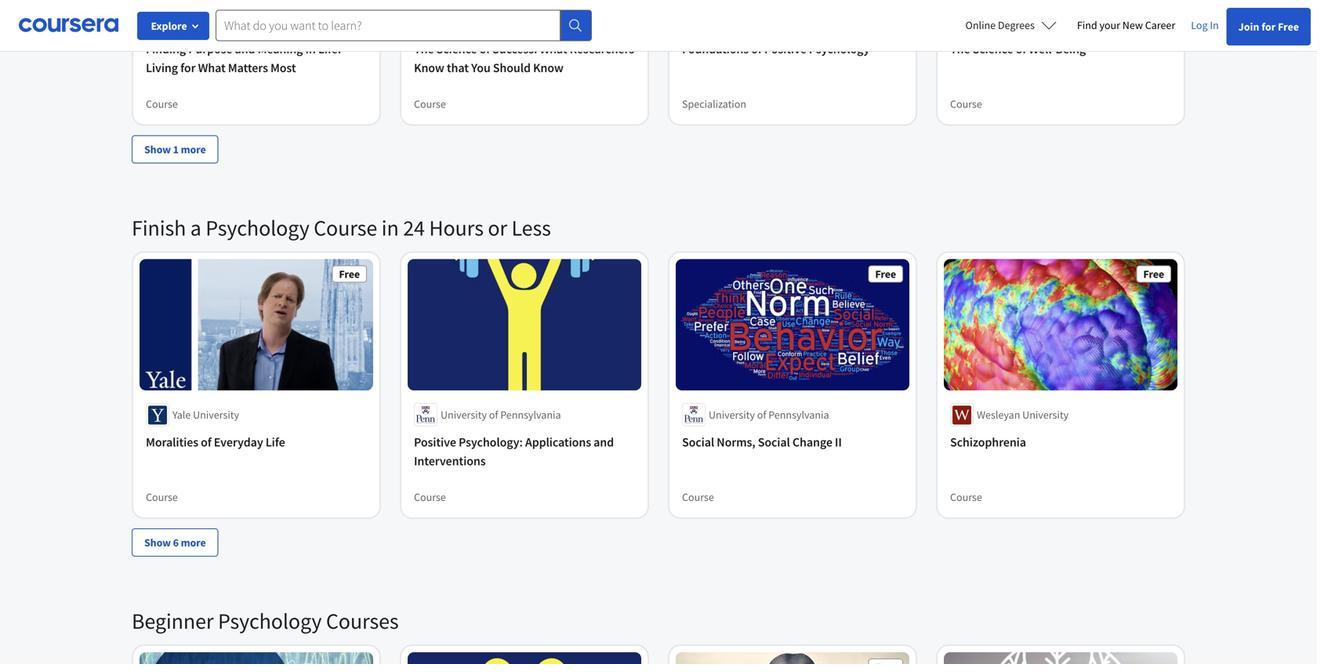 Task type: describe. For each thing, give the bounding box(es) containing it.
finding
[[146, 41, 186, 57]]

yale university for of
[[173, 408, 239, 422]]

most
[[271, 60, 296, 76]]

free for social norms, social change ii
[[875, 267, 896, 281]]

ii
[[835, 435, 842, 450]]

beginner psychology courses collection element
[[122, 582, 1195, 664]]

course for finding purpose and meaning in life: living for what matters most
[[146, 97, 178, 111]]

and inside "positive psychology: applications and interventions"
[[594, 435, 614, 450]]

foundations of positive psychology link
[[682, 40, 903, 58]]

success:
[[493, 41, 537, 57]]

what inside "the science of success: what researchers know that you should know"
[[540, 41, 567, 57]]

and inside finding purpose and meaning in life: living for what matters most
[[235, 41, 255, 57]]

finish
[[132, 214, 186, 242]]

boost your happiness collection element
[[122, 0, 1195, 189]]

more for show 6 more
[[181, 536, 206, 550]]

science for success:
[[436, 41, 477, 57]]

online degrees button
[[953, 8, 1069, 42]]

university up norms,
[[709, 408, 755, 422]]

matters
[[228, 60, 268, 76]]

free inside join for free link
[[1278, 20, 1299, 34]]

that
[[447, 60, 469, 76]]

social norms, social change ii link
[[682, 433, 903, 452]]

course for social norms, social change ii
[[682, 490, 714, 504]]

career
[[1145, 18, 1176, 32]]

of left well-
[[1016, 41, 1027, 57]]

university up moralities of everyday life
[[193, 408, 239, 422]]

of up social norms, social change ii
[[757, 408, 766, 422]]

positive psychology: applications and interventions link
[[414, 433, 635, 471]]

wesleyan university
[[977, 408, 1069, 422]]

chevron down image
[[60, 24, 71, 35]]

psychology:
[[459, 435, 523, 450]]

positive inside boost your happiness collection element
[[764, 41, 807, 57]]

1
[[173, 142, 179, 156]]

positive psychology: applications and interventions
[[414, 435, 614, 469]]

show for show 6 more
[[144, 536, 171, 550]]

show for show 1 more
[[144, 142, 171, 156]]

the science of success: what researchers know that you should know link
[[414, 40, 635, 77]]

the science of success: what researchers know that you should know
[[414, 41, 634, 76]]

for inside finding purpose and meaning in life: living for what matters most
[[180, 60, 196, 76]]

the science of well-being
[[950, 41, 1086, 57]]

change
[[793, 435, 833, 450]]

life
[[266, 435, 285, 450]]

2 social from the left
[[758, 435, 790, 450]]

courses
[[326, 607, 399, 635]]

explore
[[151, 19, 187, 33]]

more for show 1 more
[[181, 142, 206, 156]]

1 know from the left
[[414, 60, 444, 76]]

show 6 more button
[[132, 529, 219, 557]]

university up purpose
[[173, 15, 219, 29]]

yale for the
[[977, 15, 995, 29]]

online
[[966, 18, 996, 32]]

life:
[[318, 41, 341, 57]]

free for schizophrenia
[[1144, 267, 1164, 281]]

find your new career link
[[1069, 16, 1183, 35]]

applications
[[525, 435, 591, 450]]

meaning
[[258, 41, 303, 57]]

course for moralities of everyday life
[[146, 490, 178, 504]]

well-
[[1029, 41, 1056, 57]]

schizophrenia
[[950, 435, 1026, 450]]

social norms, social change ii
[[682, 435, 842, 450]]

explore button
[[137, 12, 209, 40]]

pennsylvania for applications
[[500, 408, 561, 422]]

log in
[[1191, 18, 1219, 32]]

a
[[190, 214, 201, 242]]

6
[[173, 536, 179, 550]]

science for well-
[[973, 41, 1013, 57]]

of left michigan
[[221, 15, 230, 29]]



Task type: locate. For each thing, give the bounding box(es) containing it.
the
[[414, 41, 434, 57], [950, 41, 970, 57]]

free
[[1278, 20, 1299, 34], [339, 267, 360, 281], [875, 267, 896, 281], [1144, 267, 1164, 281]]

for
[[1262, 20, 1276, 34], [180, 60, 196, 76]]

the for the science of success: what researchers know that you should know
[[414, 41, 434, 57]]

0 horizontal spatial university of pennsylvania
[[441, 408, 561, 422]]

0 vertical spatial psychology
[[809, 41, 870, 57]]

pennsylvania for social
[[769, 408, 829, 422]]

0 horizontal spatial pennsylvania
[[500, 408, 561, 422]]

1 horizontal spatial for
[[1262, 20, 1276, 34]]

course for positive psychology: applications and interventions
[[414, 490, 446, 504]]

your
[[1100, 18, 1121, 32]]

science down online degrees on the right top of page
[[973, 41, 1013, 57]]

show left 6
[[144, 536, 171, 550]]

norms,
[[717, 435, 756, 450]]

for right living
[[180, 60, 196, 76]]

hours
[[429, 214, 484, 242]]

show inside finish a psychology course in 24 hours or less collection element
[[144, 536, 171, 550]]

or
[[488, 214, 507, 242]]

for right join
[[1262, 20, 1276, 34]]

1 horizontal spatial science
[[973, 41, 1013, 57]]

of right foundations
[[751, 41, 762, 57]]

join for free
[[1239, 20, 1299, 34]]

0 horizontal spatial know
[[414, 60, 444, 76]]

foundations
[[682, 41, 749, 57]]

finding purpose and meaning in life: living for what matters most
[[146, 41, 341, 76]]

yale up moralities
[[173, 408, 191, 422]]

show 1 more button
[[132, 135, 219, 163]]

in left life:
[[305, 41, 316, 57]]

beginner psychology courses
[[132, 607, 399, 635]]

and
[[235, 41, 255, 57], [594, 435, 614, 450]]

the science of well-being link
[[950, 40, 1172, 58]]

1 the from the left
[[414, 41, 434, 57]]

university of michigan
[[173, 15, 274, 29]]

1 horizontal spatial yale university
[[977, 15, 1044, 29]]

1 vertical spatial positive
[[414, 435, 456, 450]]

positive up interventions at the left
[[414, 435, 456, 450]]

1 social from the left
[[682, 435, 714, 450]]

2 university of pennsylvania from the left
[[709, 408, 829, 422]]

1 vertical spatial in
[[305, 41, 316, 57]]

moralities of everyday life
[[146, 435, 285, 450]]

more
[[181, 142, 206, 156], [181, 536, 206, 550]]

0 horizontal spatial yale university
[[173, 408, 239, 422]]

0 vertical spatial more
[[181, 142, 206, 156]]

science up the that on the left of the page
[[436, 41, 477, 57]]

you
[[471, 60, 491, 76]]

0 horizontal spatial science
[[436, 41, 477, 57]]

join for free link
[[1227, 8, 1311, 45]]

yale inside boost your happiness collection element
[[977, 15, 995, 29]]

finish a psychology course in 24 hours or less collection element
[[122, 189, 1195, 582]]

log in link
[[1183, 16, 1227, 35]]

what down purpose
[[198, 60, 226, 76]]

yale university inside boost your happiness collection element
[[977, 15, 1044, 29]]

wesleyan
[[977, 408, 1021, 422]]

degrees
[[998, 18, 1035, 32]]

social left norms,
[[682, 435, 714, 450]]

pennsylvania up social norms, social change ii link
[[769, 408, 829, 422]]

what right success:
[[540, 41, 567, 57]]

course for the science of well-being
[[950, 97, 982, 111]]

online degrees
[[966, 18, 1035, 32]]

purpose
[[188, 41, 232, 57]]

university up "psychology:"
[[441, 408, 487, 422]]

2 know from the left
[[533, 60, 564, 76]]

psychology
[[809, 41, 870, 57], [206, 214, 309, 242], [218, 607, 322, 635]]

of inside "link"
[[201, 435, 211, 450]]

yale inside finish a psychology course in 24 hours or less collection element
[[173, 408, 191, 422]]

0 vertical spatial for
[[1262, 20, 1276, 34]]

1 vertical spatial more
[[181, 536, 206, 550]]

being
[[1056, 41, 1086, 57]]

2 science from the left
[[973, 41, 1013, 57]]

more inside show 1 more button
[[181, 142, 206, 156]]

positive inside "positive psychology: applications and interventions"
[[414, 435, 456, 450]]

new
[[1123, 18, 1143, 32]]

1 vertical spatial yale university
[[173, 408, 239, 422]]

yale university up the science of well-being
[[977, 15, 1044, 29]]

more right "1"
[[181, 142, 206, 156]]

find
[[1077, 18, 1098, 32]]

know left the that on the left of the page
[[414, 60, 444, 76]]

2 vertical spatial psychology
[[218, 607, 322, 635]]

positive right foundations
[[764, 41, 807, 57]]

1 vertical spatial what
[[198, 60, 226, 76]]

0 horizontal spatial yale
[[173, 408, 191, 422]]

yale university up moralities of everyday life
[[173, 408, 239, 422]]

should
[[493, 60, 531, 76]]

researchers
[[570, 41, 634, 57]]

yale
[[977, 15, 995, 29], [173, 408, 191, 422]]

interventions
[[414, 453, 486, 469]]

the inside "the science of success: what researchers know that you should know"
[[414, 41, 434, 57]]

0 vertical spatial what
[[540, 41, 567, 57]]

course
[[146, 97, 178, 111], [414, 97, 446, 111], [950, 97, 982, 111], [314, 214, 377, 242], [146, 490, 178, 504], [414, 490, 446, 504], [682, 490, 714, 504], [950, 490, 982, 504]]

more inside show 6 more button
[[181, 536, 206, 550]]

yale university for science
[[977, 15, 1044, 29]]

beginner
[[132, 607, 214, 635]]

1 horizontal spatial university of pennsylvania
[[709, 408, 829, 422]]

in
[[382, 214, 399, 242]]

michigan
[[232, 15, 274, 29]]

None search field
[[216, 10, 592, 41]]

social right norms,
[[758, 435, 790, 450]]

show 1 more
[[144, 142, 206, 156]]

know right should
[[533, 60, 564, 76]]

join
[[1239, 20, 1260, 34]]

show 6 more
[[144, 536, 206, 550]]

yale university inside finish a psychology course in 24 hours or less collection element
[[173, 408, 239, 422]]

science
[[436, 41, 477, 57], [973, 41, 1013, 57]]

0 horizontal spatial the
[[414, 41, 434, 57]]

moralities of everyday life link
[[146, 433, 367, 452]]

university up schizophrenia link on the bottom right
[[1023, 408, 1069, 422]]

and up matters
[[235, 41, 255, 57]]

of up you
[[479, 41, 490, 57]]

1 vertical spatial and
[[594, 435, 614, 450]]

know
[[414, 60, 444, 76], [533, 60, 564, 76]]

of left everyday
[[201, 435, 211, 450]]

1 horizontal spatial the
[[950, 41, 970, 57]]

and right the applications at the left bottom of page
[[594, 435, 614, 450]]

1 horizontal spatial yale
[[977, 15, 995, 29]]

1 vertical spatial for
[[180, 60, 196, 76]]

finish a psychology course in 24 hours or less
[[132, 214, 551, 242]]

positive
[[764, 41, 807, 57], [414, 435, 456, 450]]

1 horizontal spatial know
[[533, 60, 564, 76]]

1 university of pennsylvania from the left
[[441, 408, 561, 422]]

1 pennsylvania from the left
[[500, 408, 561, 422]]

What do you want to learn? text field
[[216, 10, 561, 41]]

0 horizontal spatial and
[[235, 41, 255, 57]]

university of pennsylvania up social norms, social change ii
[[709, 408, 829, 422]]

1 more from the top
[[181, 142, 206, 156]]

specialization
[[682, 97, 747, 111]]

0 horizontal spatial in
[[305, 41, 316, 57]]

schizophrenia link
[[950, 433, 1172, 452]]

course for the science of success: what researchers know that you should know
[[414, 97, 446, 111]]

0 vertical spatial in
[[1210, 18, 1219, 32]]

moralities
[[146, 435, 198, 450]]

university of pennsylvania up "psychology:"
[[441, 408, 561, 422]]

university of pennsylvania for psychology:
[[441, 408, 561, 422]]

0 horizontal spatial social
[[682, 435, 714, 450]]

of
[[221, 15, 230, 29], [479, 41, 490, 57], [751, 41, 762, 57], [1016, 41, 1027, 57], [489, 408, 498, 422], [757, 408, 766, 422], [201, 435, 211, 450]]

1 horizontal spatial what
[[540, 41, 567, 57]]

university of pennsylvania for norms,
[[709, 408, 829, 422]]

in
[[1210, 18, 1219, 32], [305, 41, 316, 57]]

1 vertical spatial show
[[144, 536, 171, 550]]

yale left degrees
[[977, 15, 995, 29]]

the for the science of well-being
[[950, 41, 970, 57]]

of up "psychology:"
[[489, 408, 498, 422]]

24
[[403, 214, 425, 242]]

find your new career
[[1077, 18, 1176, 32]]

log
[[1191, 18, 1208, 32]]

university of pennsylvania
[[441, 408, 561, 422], [709, 408, 829, 422]]

less
[[512, 214, 551, 242]]

science inside "the science of success: what researchers know that you should know"
[[436, 41, 477, 57]]

university up the science of well-being
[[998, 15, 1044, 29]]

1 show from the top
[[144, 142, 171, 156]]

of inside "the science of success: what researchers know that you should know"
[[479, 41, 490, 57]]

university
[[173, 15, 219, 29], [998, 15, 1044, 29], [193, 408, 239, 422], [441, 408, 487, 422], [709, 408, 755, 422], [1023, 408, 1069, 422]]

2 the from the left
[[950, 41, 970, 57]]

1 horizontal spatial and
[[594, 435, 614, 450]]

show
[[144, 142, 171, 156], [144, 536, 171, 550]]

1 horizontal spatial positive
[[764, 41, 807, 57]]

in inside finding purpose and meaning in life: living for what matters most
[[305, 41, 316, 57]]

2 more from the top
[[181, 536, 206, 550]]

0 vertical spatial positive
[[764, 41, 807, 57]]

0 horizontal spatial positive
[[414, 435, 456, 450]]

free for moralities of everyday life
[[339, 267, 360, 281]]

yale university
[[977, 15, 1044, 29], [173, 408, 239, 422]]

1 horizontal spatial pennsylvania
[[769, 408, 829, 422]]

more right 6
[[181, 536, 206, 550]]

2 show from the top
[[144, 536, 171, 550]]

psychology inside boost your happiness collection element
[[809, 41, 870, 57]]

living
[[146, 60, 178, 76]]

0 vertical spatial yale university
[[977, 15, 1044, 29]]

1 vertical spatial psychology
[[206, 214, 309, 242]]

1 horizontal spatial social
[[758, 435, 790, 450]]

yale for moralities
[[173, 408, 191, 422]]

finding purpose and meaning in life: living for what matters most link
[[146, 40, 367, 77]]

what inside finding purpose and meaning in life: living for what matters most
[[198, 60, 226, 76]]

show inside boost your happiness collection element
[[144, 142, 171, 156]]

foundations of positive psychology
[[682, 41, 870, 57]]

coursera image
[[19, 13, 118, 38]]

0 horizontal spatial what
[[198, 60, 226, 76]]

everyday
[[214, 435, 263, 450]]

1 science from the left
[[436, 41, 477, 57]]

course for schizophrenia
[[950, 490, 982, 504]]

1 horizontal spatial in
[[1210, 18, 1219, 32]]

show left "1"
[[144, 142, 171, 156]]

social
[[682, 435, 714, 450], [758, 435, 790, 450]]

1 vertical spatial yale
[[173, 408, 191, 422]]

0 vertical spatial yale
[[977, 15, 995, 29]]

what
[[540, 41, 567, 57], [198, 60, 226, 76]]

0 vertical spatial and
[[235, 41, 255, 57]]

0 vertical spatial show
[[144, 142, 171, 156]]

2 pennsylvania from the left
[[769, 408, 829, 422]]

0 horizontal spatial for
[[180, 60, 196, 76]]

in right log
[[1210, 18, 1219, 32]]

pennsylvania up positive psychology: applications and interventions link
[[500, 408, 561, 422]]

pennsylvania
[[500, 408, 561, 422], [769, 408, 829, 422]]



Task type: vqa. For each thing, say whether or not it's contained in the screenshot.
Social Norms, Social Change II the Free
yes



